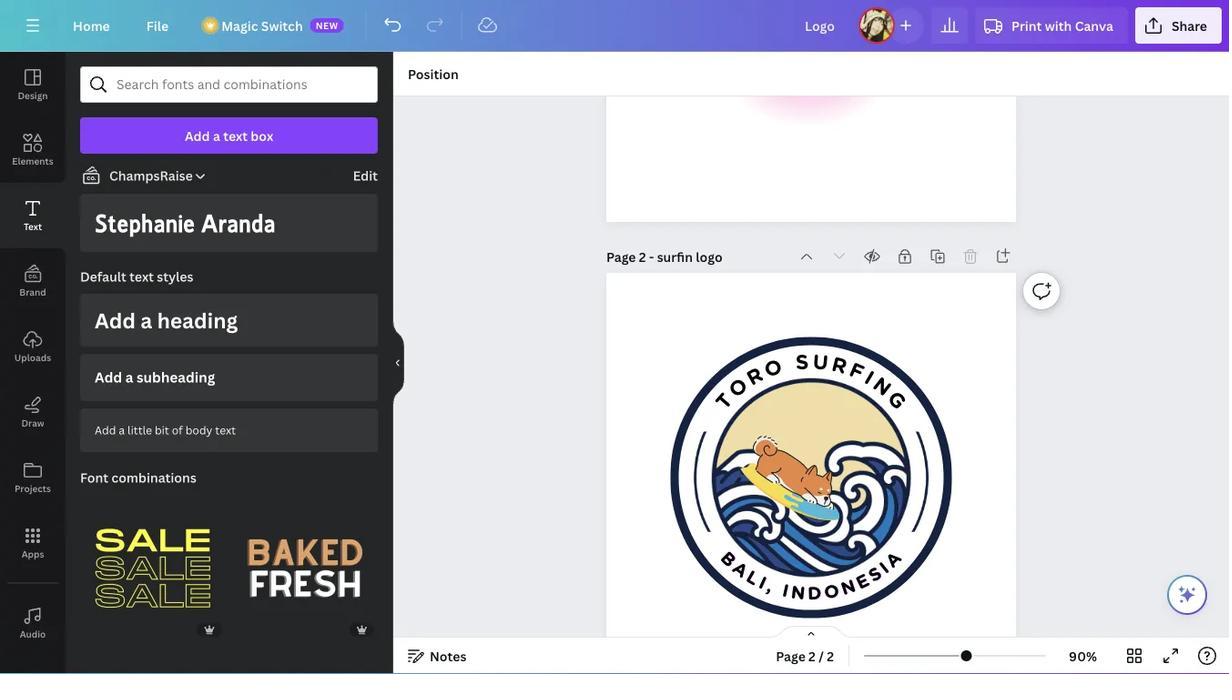 Task type: vqa. For each thing, say whether or not it's contained in the screenshot.
TOP LEVEL NAVIGATION element
no



Task type: describe. For each thing, give the bounding box(es) containing it.
add for add a little bit of body text
[[95, 423, 116, 438]]

print with canva
[[1012, 17, 1113, 34]]

add a text box
[[185, 127, 273, 144]]

l
[[743, 566, 763, 590]]

o inside r o
[[761, 354, 786, 383]]

s inside s u r f i
[[795, 350, 810, 375]]

show pages image
[[768, 626, 855, 640]]

aranda
[[201, 209, 276, 237]]

1 horizontal spatial n
[[838, 575, 859, 600]]

heading
[[157, 307, 238, 335]]

stephanie
[[95, 209, 195, 237]]

90% button
[[1054, 642, 1113, 671]]

main menu bar
[[0, 0, 1229, 52]]

g
[[883, 386, 912, 415]]

body
[[185, 423, 212, 438]]

default text styles
[[80, 268, 194, 285]]

add for add a text box
[[185, 127, 210, 144]]

stephanie aranda
[[95, 209, 276, 237]]

2 for /
[[809, 648, 816, 665]]

with
[[1045, 17, 1072, 34]]

box
[[251, 127, 273, 144]]

circle icon image
[[694, 361, 929, 595]]

text button
[[0, 183, 66, 249]]

audio button
[[0, 591, 66, 656]]

notes
[[430, 648, 467, 665]]

of
[[172, 423, 183, 438]]

canva assistant image
[[1176, 585, 1198, 606]]

text
[[24, 220, 42, 233]]

add a heading button
[[80, 294, 378, 348]]

home
[[73, 17, 110, 34]]

print with canva button
[[975, 7, 1128, 44]]

-
[[649, 248, 654, 265]]

o inside i n d o n e s
[[823, 580, 841, 604]]

page 2 / 2
[[776, 648, 834, 665]]

apps button
[[0, 511, 66, 576]]

uploads
[[14, 351, 51, 364]]

edit button
[[353, 166, 378, 186]]

edit
[[353, 167, 378, 184]]

champsraise
[[109, 167, 193, 184]]

draw
[[21, 417, 44, 429]]

combinations
[[111, 469, 196, 487]]

page for page 2 / 2
[[776, 648, 806, 665]]

add for add a subheading
[[95, 368, 122, 387]]

i inside l i ,
[[756, 572, 770, 595]]

file
[[146, 17, 169, 34]]

draw button
[[0, 380, 66, 445]]

,
[[764, 576, 777, 598]]

b
[[717, 548, 741, 572]]

projects
[[15, 483, 51, 495]]

new
[[316, 19, 339, 31]]

share button
[[1135, 7, 1222, 44]]

font
[[80, 469, 108, 487]]

projects button
[[0, 445, 66, 511]]

0 vertical spatial text
[[223, 127, 248, 144]]

e
[[853, 570, 873, 594]]

i inside s u r f i
[[860, 366, 879, 390]]

position
[[408, 65, 459, 82]]

2 horizontal spatial 2
[[827, 648, 834, 665]]

90%
[[1069, 648, 1097, 665]]

Search fonts and combinations search field
[[117, 67, 341, 102]]

home link
[[58, 7, 125, 44]]



Task type: locate. For each thing, give the bounding box(es) containing it.
2 right the "/"
[[827, 648, 834, 665]]

a for subheading
[[125, 368, 133, 387]]

champsraise button
[[73, 165, 207, 187]]

Design title text field
[[790, 7, 851, 44]]

2 left -
[[639, 248, 646, 265]]

i n d o n e s
[[781, 563, 886, 605]]

magic
[[221, 17, 258, 34]]

design
[[18, 89, 48, 102]]

o
[[761, 354, 786, 383], [724, 373, 753, 403], [823, 580, 841, 604]]

0 vertical spatial s
[[795, 350, 810, 375]]

0 horizontal spatial page
[[606, 248, 636, 265]]

subheading
[[137, 368, 215, 387]]

n up the show pages image
[[838, 575, 859, 600]]

a for text
[[213, 127, 220, 144]]

add left the little
[[95, 423, 116, 438]]

text left box
[[223, 127, 248, 144]]

f
[[846, 358, 868, 385]]

text left styles
[[129, 268, 154, 285]]

a left ,
[[729, 557, 753, 583]]

add a little bit of body text
[[95, 423, 236, 438]]

side panel tab list
[[0, 52, 66, 675]]

a down default text styles
[[141, 307, 152, 335]]

n right f
[[869, 372, 897, 401]]

i inside i n d o n e s
[[781, 580, 791, 602]]

i right ,
[[781, 580, 791, 602]]

a left the little
[[119, 423, 125, 438]]

r inside r o
[[743, 362, 767, 391]]

add a little bit of body text button
[[80, 409, 378, 452]]

1 d from the left
[[808, 583, 822, 605]]

videos image
[[0, 656, 66, 675]]

1 horizontal spatial 2
[[809, 648, 816, 665]]

Page title text field
[[657, 248, 724, 266]]

bit
[[155, 423, 169, 438]]

1 vertical spatial text
[[129, 268, 154, 285]]

2 for -
[[639, 248, 646, 265]]

text right "body"
[[215, 423, 236, 438]]

apps
[[22, 548, 44, 560]]

hide image
[[392, 320, 404, 407]]

n right ,
[[790, 582, 806, 605]]

r inside s u r f i
[[829, 352, 850, 379]]

/
[[819, 648, 824, 665]]

a for little
[[119, 423, 125, 438]]

canva
[[1075, 17, 1113, 34]]

1 horizontal spatial page
[[776, 648, 806, 665]]

page 2 -
[[606, 248, 657, 265]]

brand
[[19, 286, 46, 298]]

elements
[[12, 155, 53, 167]]

styles
[[157, 268, 194, 285]]

audio
[[20, 628, 46, 641]]

add a text box button
[[80, 117, 378, 154]]

page for page 2 -
[[606, 248, 636, 265]]

position button
[[401, 59, 466, 88]]

d
[[808, 583, 822, 605], [808, 583, 822, 605]]

page inside button
[[776, 648, 806, 665]]

uploads button
[[0, 314, 66, 380]]

elements button
[[0, 117, 66, 183]]

a left box
[[213, 127, 220, 144]]

add down search fonts and combinations search box
[[185, 127, 210, 144]]

add down default
[[95, 307, 136, 335]]

u
[[812, 350, 829, 375]]

0 horizontal spatial n
[[790, 582, 806, 605]]

0 horizontal spatial r
[[743, 362, 767, 391]]

2 left the "/"
[[809, 648, 816, 665]]

s inside i n d o n e s
[[865, 563, 886, 587]]

r o
[[743, 354, 786, 391]]

1 horizontal spatial s
[[865, 563, 886, 587]]

magic switch
[[221, 17, 303, 34]]

2 vertical spatial text
[[215, 423, 236, 438]]

2 horizontal spatial o
[[823, 580, 841, 604]]

a inside "button"
[[141, 307, 152, 335]]

r right t
[[743, 362, 767, 391]]

file button
[[132, 7, 183, 44]]

r right u
[[829, 352, 850, 379]]

font combinations
[[80, 469, 196, 487]]

group
[[80, 485, 225, 641], [233, 496, 378, 641], [233, 638, 378, 675]]

i up the show pages image
[[756, 572, 770, 595]]

1 horizontal spatial r
[[829, 352, 850, 379]]

notes button
[[401, 642, 474, 671]]

add left subheading
[[95, 368, 122, 387]]

1 horizontal spatial o
[[761, 354, 786, 383]]

add a heading
[[95, 307, 238, 335]]

0 horizontal spatial o
[[724, 373, 753, 403]]

t
[[711, 388, 738, 415]]

a right e
[[881, 548, 906, 572]]

page 2 / 2 button
[[769, 642, 841, 671]]

add for add a heading
[[95, 307, 136, 335]]

a left subheading
[[125, 368, 133, 387]]

2 d from the left
[[808, 583, 822, 605]]

i left g
[[860, 366, 879, 390]]

s u r f i
[[795, 350, 879, 390]]

1 vertical spatial s
[[865, 563, 886, 587]]

page left the "/"
[[776, 648, 806, 665]]

s
[[795, 350, 810, 375], [865, 563, 886, 587]]

0 horizontal spatial s
[[795, 350, 810, 375]]

2 horizontal spatial n
[[869, 372, 897, 401]]

add inside "button"
[[95, 307, 136, 335]]

add a subheading
[[95, 368, 215, 387]]

a
[[213, 127, 220, 144], [141, 307, 152, 335], [125, 368, 133, 387], [119, 423, 125, 438], [881, 548, 906, 572], [729, 557, 753, 583]]

l i ,
[[743, 566, 777, 598]]

1 vertical spatial page
[[776, 648, 806, 665]]

0 horizontal spatial 2
[[639, 248, 646, 265]]

i right e
[[875, 558, 893, 579]]

2
[[639, 248, 646, 265], [809, 648, 816, 665], [827, 648, 834, 665]]

brand button
[[0, 249, 66, 314]]

add
[[185, 127, 210, 144], [95, 307, 136, 335], [95, 368, 122, 387], [95, 423, 116, 438]]

r
[[829, 352, 850, 379], [743, 362, 767, 391]]

0 vertical spatial page
[[606, 248, 636, 265]]

little
[[128, 423, 152, 438]]

page left -
[[606, 248, 636, 265]]

default
[[80, 268, 126, 285]]

print
[[1012, 17, 1042, 34]]

a for heading
[[141, 307, 152, 335]]

add a subheading button
[[80, 355, 378, 401]]

share
[[1172, 17, 1207, 34]]

page
[[606, 248, 636, 265], [776, 648, 806, 665]]

stephanie aranda button
[[80, 194, 378, 252]]

design button
[[0, 52, 66, 117]]

d inside i n d o n e s
[[808, 583, 822, 605]]

i
[[860, 366, 879, 390], [875, 558, 893, 579], [756, 572, 770, 595], [781, 580, 791, 602]]

n
[[869, 372, 897, 401], [838, 575, 859, 600], [790, 582, 806, 605]]

text
[[223, 127, 248, 144], [129, 268, 154, 285], [215, 423, 236, 438]]

switch
[[261, 17, 303, 34]]



